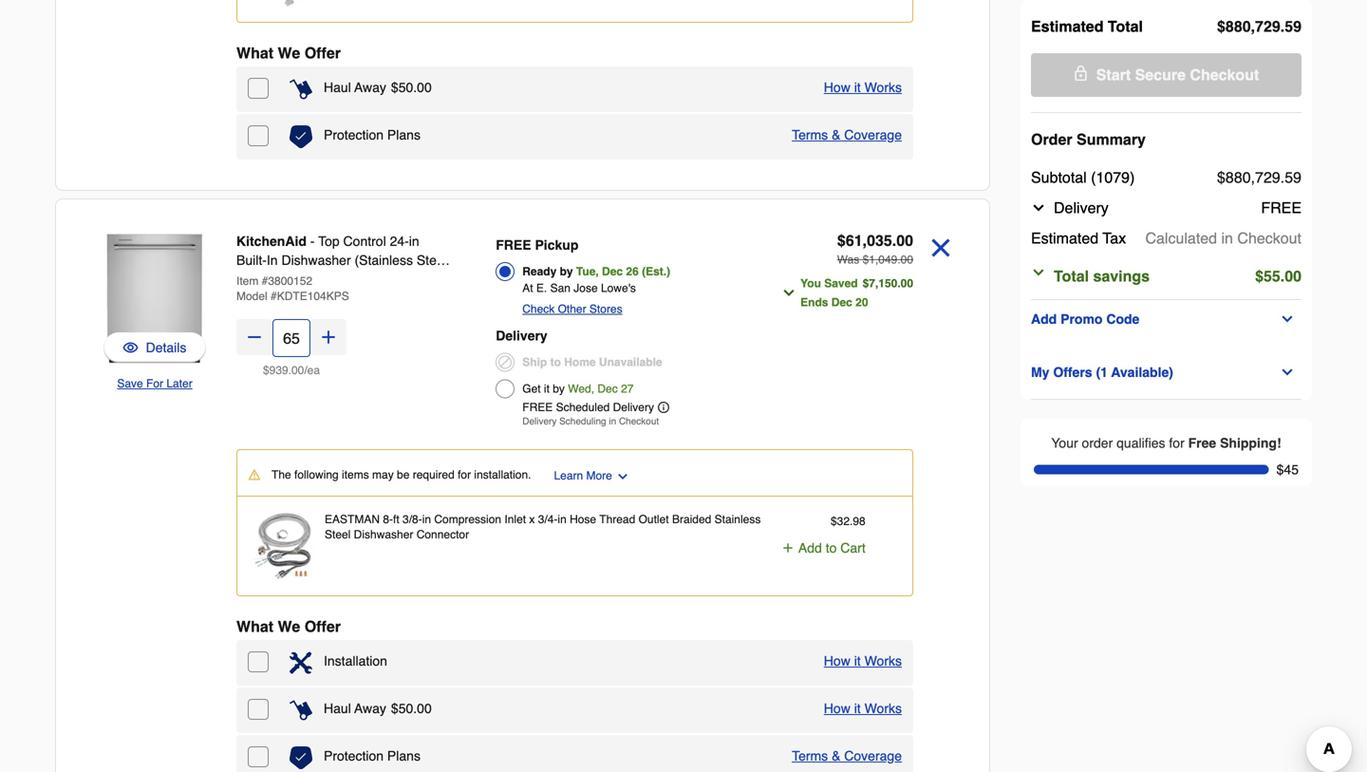 Task type: locate. For each thing, give the bounding box(es) containing it.
2 vertical spatial how it works button
[[824, 699, 902, 718]]

$ right haul away filled icon on the left bottom
[[391, 701, 399, 716]]

2 estimated from the top
[[1031, 229, 1099, 247]]

0 vertical spatial dishwasher
[[282, 253, 351, 268]]

& for protection plan filled icon at the bottom of the page's terms & coverage button
[[832, 748, 841, 763]]

1 vertical spatial 59
[[1285, 169, 1302, 186]]

ready by tue, dec 26 (est.)
[[522, 265, 670, 278]]

1 what from the top
[[236, 44, 274, 62]]

1 haul away $ 50 .00 from the top
[[324, 80, 432, 95]]

what we offer for haul away
[[236, 44, 341, 62]]

how it works button for coverage
[[824, 78, 902, 97]]

option group containing free pickup
[[496, 232, 759, 432]]

chevron down image left you
[[782, 285, 797, 301]]

ft
[[393, 513, 399, 526]]

1 terms & coverage button from the top
[[792, 125, 902, 144]]

1 how from the top
[[824, 80, 851, 95]]

2 plans from the top
[[387, 748, 421, 763]]

1 vertical spatial works
[[865, 653, 902, 668]]

7,150
[[869, 277, 898, 290]]

for
[[1169, 435, 1185, 451], [458, 468, 471, 481]]

(1
[[1096, 365, 1108, 380]]

1 estimated from the top
[[1031, 18, 1104, 35]]

protection for protection plan filled icon at the bottom of the page
[[324, 748, 384, 763]]

0 vertical spatial $ 880,729 . 59
[[1217, 18, 1302, 35]]

$ up was
[[837, 232, 846, 249]]

you
[[801, 277, 821, 290]]

in down free scheduled delivery
[[609, 416, 616, 427]]

checkout down info image
[[619, 416, 659, 427]]

1 vertical spatial away
[[354, 701, 386, 716]]

1 vertical spatial dishwasher
[[354, 528, 413, 541]]

0 vertical spatial 50
[[399, 80, 413, 95]]

chevron down image down '$ 55 .00'
[[1280, 311, 1295, 327]]

26
[[626, 265, 639, 278]]

2 what from the top
[[236, 618, 274, 635]]

1 vertical spatial how it works
[[824, 653, 902, 668]]

steel inside 8-ft 3/8-in compression inlet x 3/4-in hose thread outlet braided stainless steel dishwasher connector
[[325, 528, 351, 541]]

880,729 up the start secure checkout
[[1226, 18, 1281, 35]]

1 vertical spatial terms
[[792, 748, 828, 763]]

20
[[856, 296, 868, 309]]

0 vertical spatial steel
[[417, 253, 447, 268]]

dishwasher inside the top control 24-in built-in dishwasher (stainless steel with printshield finish), 47-dba
[[282, 253, 351, 268]]

0 vertical spatial terms & coverage button
[[792, 125, 902, 144]]

order
[[1082, 435, 1113, 451]]

option group
[[496, 232, 759, 432]]

coverage for protection plan filled image's terms & coverage button
[[844, 127, 902, 142]]

1 vertical spatial &
[[832, 748, 841, 763]]

protection right protection plan filled icon at the bottom of the page
[[324, 748, 384, 763]]

0 horizontal spatial to
[[550, 356, 561, 369]]

1 how it works from the top
[[824, 80, 902, 95]]

ship
[[522, 356, 547, 369]]

2 vertical spatial .
[[850, 515, 853, 528]]

3 how from the top
[[824, 701, 851, 716]]

we up haul away filled image
[[278, 44, 300, 62]]

$ right was
[[863, 253, 869, 266]]

0 vertical spatial estimated
[[1031, 18, 1104, 35]]

what we offer up assembly icon
[[236, 618, 341, 635]]

estimated for estimated tax
[[1031, 229, 1099, 247]]

for right required
[[458, 468, 471, 481]]

61,035
[[846, 232, 892, 249]]

0 vertical spatial how
[[824, 80, 851, 95]]

$ 880,729 . 59
[[1217, 18, 1302, 35], [1217, 169, 1302, 186]]

2 offer from the top
[[305, 618, 341, 635]]

dec down saved
[[832, 296, 853, 309]]

59
[[1285, 18, 1302, 35], [1285, 169, 1302, 186]]

ship to home unavailable
[[522, 356, 662, 369]]

1 haul from the top
[[324, 80, 351, 95]]

away down installation
[[354, 701, 386, 716]]

0 vertical spatial what
[[236, 44, 274, 62]]

0 vertical spatial &
[[832, 127, 841, 142]]

add
[[1031, 311, 1057, 327], [798, 540, 822, 555]]

2 protection from the top
[[324, 748, 384, 763]]

0 vertical spatial plans
[[387, 127, 421, 142]]

protection plans
[[324, 127, 421, 142], [324, 748, 421, 763]]

order summary
[[1031, 131, 1146, 148]]

1 works from the top
[[865, 80, 902, 95]]

offer up haul away filled image
[[305, 44, 341, 62]]

protection plans for protection plan filled image
[[324, 127, 421, 142]]

for left free
[[1169, 435, 1185, 451]]

checkout inside button
[[1190, 66, 1259, 84]]

total down the estimated tax
[[1054, 267, 1089, 285]]

1 vertical spatial by
[[553, 382, 565, 395]]

1 vertical spatial for
[[458, 468, 471, 481]]

how it works button for works
[[824, 651, 902, 670]]

free up calculated in checkout
[[1261, 199, 1302, 217]]

to right ship on the top of the page
[[550, 356, 561, 369]]

haul right haul away filled icon on the left bottom
[[324, 701, 351, 716]]

haul away $ 50 .00 right haul away filled image
[[324, 80, 432, 95]]

2 what we offer from the top
[[236, 618, 341, 635]]

ends
[[801, 296, 828, 309]]

1 protection from the top
[[324, 127, 384, 142]]

0 vertical spatial .
[[1281, 18, 1285, 35]]

it for how it works button corresponding to works
[[854, 653, 861, 668]]

2 vertical spatial how
[[824, 701, 851, 716]]

works for terms & coverage
[[865, 80, 902, 95]]

how it works
[[824, 80, 902, 95], [824, 653, 902, 668], [824, 701, 902, 716]]

add for add promo code
[[1031, 311, 1057, 327]]

59 for subtotal (1079)
[[1285, 169, 1302, 186]]

.00 inside you saved $ 7,150 .00 ends dec 20
[[898, 277, 913, 290]]

$ 880,729 . 59 up calculated in checkout
[[1217, 169, 1302, 186]]

0 vertical spatial offer
[[305, 44, 341, 62]]

1 coverage from the top
[[844, 127, 902, 142]]

2 we from the top
[[278, 618, 300, 635]]

0 vertical spatial 880,729
[[1226, 18, 1281, 35]]

3 how it works from the top
[[824, 701, 902, 716]]

dishwasher down the 8-
[[354, 528, 413, 541]]

free up ready
[[496, 237, 531, 253]]

2 $ 880,729 . 59 from the top
[[1217, 169, 1302, 186]]

0 horizontal spatial steel
[[325, 528, 351, 541]]

connector
[[417, 528, 469, 541]]

chevron down image
[[1031, 200, 1046, 216], [616, 470, 629, 483]]

880,729 for subtotal (1079)
[[1226, 169, 1281, 186]]

1 880,729 from the top
[[1226, 18, 1281, 35]]

0 vertical spatial protection
[[324, 127, 384, 142]]

1 vertical spatial how
[[824, 653, 851, 668]]

2 terms & coverage button from the top
[[792, 746, 902, 765]]

thread
[[599, 513, 636, 526]]

1 vertical spatial what we offer
[[236, 618, 341, 635]]

2 vertical spatial how it works
[[824, 701, 902, 716]]

offer up assembly icon
[[305, 618, 341, 635]]

free
[[1261, 199, 1302, 217], [496, 237, 531, 253], [522, 401, 553, 414]]

1 $ 880,729 . 59 from the top
[[1217, 18, 1302, 35]]

1 vertical spatial how it works button
[[824, 651, 902, 670]]

add for add to cart
[[798, 540, 822, 555]]

e.
[[536, 282, 547, 295]]

dishwasher down - on the left of page
[[282, 253, 351, 268]]

in up (stainless
[[409, 234, 419, 249]]

what
[[236, 44, 274, 62], [236, 618, 274, 635]]

1 how it works button from the top
[[824, 78, 902, 97]]

1 horizontal spatial steel
[[417, 253, 447, 268]]

0 vertical spatial total
[[1108, 18, 1143, 35]]

1 vertical spatial dec
[[832, 296, 853, 309]]

2 haul from the top
[[324, 701, 351, 716]]

1 vertical spatial add
[[798, 540, 822, 555]]

1 terms & coverage from the top
[[792, 127, 902, 142]]

$ 880,729 . 59 up the start secure checkout
[[1217, 18, 1302, 35]]

0 vertical spatial for
[[1169, 435, 1185, 451]]

2 haul away $ 50 .00 from the top
[[324, 701, 432, 716]]

other
[[558, 302, 586, 316]]

haul away $ 50 .00 down installation
[[324, 701, 432, 716]]

$ right haul away filled image
[[391, 80, 399, 95]]

0 vertical spatial chevron down image
[[1031, 200, 1046, 216]]

away right haul away filled image
[[354, 80, 386, 95]]

to left cart
[[826, 540, 837, 555]]

8-ft 3/8-in compression inlet x 3/4-in hose thread outlet braided stainless steel dishwasher connector image
[[249, 512, 317, 580]]

be
[[397, 468, 410, 481]]

0 horizontal spatial add
[[798, 540, 822, 555]]

at
[[522, 282, 533, 295]]

checkout right secure
[[1190, 66, 1259, 84]]

0 vertical spatial dec
[[602, 265, 623, 278]]

plans for protection plan filled image
[[387, 127, 421, 142]]

0 vertical spatial away
[[354, 80, 386, 95]]

calculated in checkout
[[1146, 229, 1302, 247]]

by
[[560, 265, 573, 278], [553, 382, 565, 395]]

1 vertical spatial 50
[[399, 701, 413, 716]]

dec left 27
[[598, 382, 618, 395]]

1 vertical spatial to
[[826, 540, 837, 555]]

0 vertical spatial we
[[278, 44, 300, 62]]

2 terms & coverage from the top
[[792, 748, 902, 763]]

offers
[[1053, 365, 1093, 380]]

1 vertical spatial free
[[496, 237, 531, 253]]

you saved $ 7,150 .00 ends dec 20
[[801, 277, 913, 309]]

2 50 from the top
[[399, 701, 413, 716]]

0 vertical spatial to
[[550, 356, 561, 369]]

2 how from the top
[[824, 653, 851, 668]]

total up start
[[1108, 18, 1143, 35]]

1 vertical spatial checkout
[[1238, 229, 1302, 247]]

chevron down image right more
[[616, 470, 629, 483]]

1 vertical spatial .
[[1281, 169, 1285, 186]]

haul for haul away filled icon on the left bottom
[[324, 701, 351, 716]]

1 offer from the top
[[305, 44, 341, 62]]

0 vertical spatial how it works button
[[824, 78, 902, 97]]

block image
[[496, 353, 515, 372]]

0 vertical spatial haul
[[324, 80, 351, 95]]

1 vertical spatial offer
[[305, 618, 341, 635]]

1 vertical spatial plans
[[387, 748, 421, 763]]

haul right haul away filled image
[[324, 80, 351, 95]]

at e. san jose lowe's check other stores
[[522, 282, 636, 316]]

total
[[1108, 18, 1143, 35], [1054, 267, 1089, 285]]

0 horizontal spatial dishwasher
[[282, 253, 351, 268]]

1 vertical spatial protection
[[324, 748, 384, 763]]

in left hose
[[558, 513, 567, 526]]

1 vertical spatial 880,729
[[1226, 169, 1281, 186]]

model
[[236, 290, 267, 303]]

top control 24-in built-in dishwasher (stainless steel with printshield finish), 47-dba image
[[86, 230, 223, 367]]

2 terms from the top
[[792, 748, 828, 763]]

0 vertical spatial by
[[560, 265, 573, 278]]

2 protection plans from the top
[[324, 748, 421, 763]]

total savings
[[1054, 267, 1150, 285]]

0 vertical spatial how it works
[[824, 80, 902, 95]]

free scheduled delivery
[[522, 401, 654, 414]]

1 vertical spatial chevron down image
[[616, 470, 629, 483]]

assembly image
[[290, 651, 312, 674]]

by left wed,
[[553, 382, 565, 395]]

quickview image
[[123, 338, 138, 357]]

check other stores button
[[522, 300, 623, 319]]

$ 880,729 . 59 for (1079)
[[1217, 169, 1302, 186]]

1 horizontal spatial add
[[1031, 311, 1057, 327]]

1 vertical spatial we
[[278, 618, 300, 635]]

1 vertical spatial terms & coverage
[[792, 748, 902, 763]]

add left promo
[[1031, 311, 1057, 327]]

1 horizontal spatial dishwasher
[[354, 528, 413, 541]]

add right plus image
[[798, 540, 822, 555]]

2 vertical spatial works
[[865, 701, 902, 716]]

32
[[837, 515, 850, 528]]

protection right protection plan filled image
[[324, 127, 384, 142]]

get
[[522, 382, 541, 395]]

steel up the dba at left top
[[417, 253, 447, 268]]

1 we from the top
[[278, 44, 300, 62]]

0 vertical spatial haul away $ 50 .00
[[324, 80, 432, 95]]

haul away filled image
[[290, 699, 312, 722]]

0 horizontal spatial chevron down image
[[616, 470, 629, 483]]

free down "get"
[[522, 401, 553, 414]]

2 & from the top
[[832, 748, 841, 763]]

1 vertical spatial haul away $ 50 .00
[[324, 701, 432, 716]]

8-
[[383, 513, 393, 526]]

1 horizontal spatial to
[[826, 540, 837, 555]]

protection
[[324, 127, 384, 142], [324, 748, 384, 763]]

what down 8-ft 3/8-in compression inlet x 3/4-in hose thread outlet braided stainless steel dishwasher connector image
[[236, 618, 274, 635]]

$ up 20 at right top
[[863, 277, 869, 290]]

2 away from the top
[[354, 701, 386, 716]]

1 vertical spatial haul
[[324, 701, 351, 716]]

27
[[621, 382, 634, 395]]

2 vertical spatial checkout
[[619, 416, 659, 427]]

my offers (1 available)
[[1031, 365, 1174, 380]]

0 vertical spatial terms & coverage
[[792, 127, 902, 142]]

1 what we offer from the top
[[236, 44, 341, 62]]

0 vertical spatial works
[[865, 80, 902, 95]]

what down 6-ft 3-prong gray range appliance power cord image
[[236, 44, 274, 62]]

what we offer up haul away filled image
[[236, 44, 341, 62]]

0 vertical spatial free
[[1261, 199, 1302, 217]]

ready
[[522, 265, 557, 278]]

we up assembly icon
[[278, 618, 300, 635]]

3 how it works button from the top
[[824, 699, 902, 718]]

eastman
[[325, 513, 380, 526]]

2 vertical spatial free
[[522, 401, 553, 414]]

939
[[269, 364, 288, 377]]

0 vertical spatial 59
[[1285, 18, 1302, 35]]

chevron down image inside 'add promo code' link
[[1280, 311, 1295, 327]]

8-ft 3/8-in compression inlet x 3/4-in hose thread outlet braided stainless steel dishwasher connector
[[325, 513, 761, 541]]

50 for haul away filled icon on the left bottom
[[399, 701, 413, 716]]

steel inside the top control 24-in built-in dishwasher (stainless steel with printshield finish), 47-dba
[[417, 253, 447, 268]]

to for ship
[[550, 356, 561, 369]]

compression
[[434, 513, 501, 526]]

haul away filled image
[[290, 78, 312, 101]]

880,729 up calculated in checkout
[[1226, 169, 1281, 186]]

1 50 from the top
[[399, 80, 413, 95]]

start secure checkout button
[[1031, 53, 1302, 97]]

terms & coverage for protection plan filled image's terms & coverage button
[[792, 127, 902, 142]]

1,049
[[869, 253, 898, 266]]

secure image
[[1074, 66, 1089, 81]]

50
[[399, 80, 413, 95], [399, 701, 413, 716]]

details
[[146, 340, 186, 355]]

dec up lowe's
[[602, 265, 623, 278]]

subtotal
[[1031, 169, 1087, 186]]

(1079)
[[1091, 169, 1135, 186]]

for
[[146, 377, 163, 390]]

details button
[[104, 332, 206, 363], [123, 338, 186, 357]]

delivery down "get"
[[522, 416, 557, 427]]

checkout up 55
[[1238, 229, 1302, 247]]

chevron down image down the estimated tax
[[1031, 265, 1046, 280]]

chevron down image
[[1031, 265, 1046, 280], [782, 285, 797, 301], [1280, 311, 1295, 327], [1280, 365, 1295, 380]]

delivery down subtotal (1079)
[[1054, 199, 1109, 217]]

protection plans right protection plan filled image
[[324, 127, 421, 142]]

1 vertical spatial total
[[1054, 267, 1089, 285]]

how for how
[[824, 653, 851, 668]]

cart
[[841, 540, 866, 555]]

terms & coverage for protection plan filled icon at the bottom of the page's terms & coverage button
[[792, 748, 902, 763]]

2 works from the top
[[865, 653, 902, 668]]

1 vertical spatial $ 880,729 . 59
[[1217, 169, 1302, 186]]

1 plans from the top
[[387, 127, 421, 142]]

1 vertical spatial estimated
[[1031, 229, 1099, 247]]

it for how it works button related to coverage
[[854, 80, 861, 95]]

2 how it works from the top
[[824, 653, 902, 668]]

away for haul away filled icon on the left bottom
[[354, 701, 386, 716]]

steel down eastman
[[325, 528, 351, 541]]

order
[[1031, 131, 1073, 148]]

1 terms from the top
[[792, 127, 828, 142]]

it for 1st how it works button from the bottom of the page
[[854, 701, 861, 716]]

2 59 from the top
[[1285, 169, 1302, 186]]

protection plans right protection plan filled icon at the bottom of the page
[[324, 748, 421, 763]]

0 vertical spatial add
[[1031, 311, 1057, 327]]

.
[[1281, 18, 1285, 35], [1281, 169, 1285, 186], [850, 515, 853, 528]]

free for free scheduled delivery
[[522, 401, 553, 414]]

plans
[[387, 127, 421, 142], [387, 748, 421, 763]]

2 coverage from the top
[[844, 748, 902, 763]]

promo
[[1061, 311, 1103, 327]]

terms & coverage button
[[792, 125, 902, 144], [792, 746, 902, 765]]

1 vertical spatial terms & coverage button
[[792, 746, 902, 765]]

. for subtotal (1079)
[[1281, 169, 1285, 186]]

0 vertical spatial terms
[[792, 127, 828, 142]]

1 vertical spatial steel
[[325, 528, 351, 541]]

1 away from the top
[[354, 80, 386, 95]]

free for free
[[1261, 199, 1302, 217]]

by up san
[[560, 265, 573, 278]]

estimated for estimated total
[[1031, 18, 1104, 35]]

1 vertical spatial coverage
[[844, 748, 902, 763]]

1 protection plans from the top
[[324, 127, 421, 142]]

Stepper number input field with increment and decrement buttons number field
[[273, 319, 311, 357]]

2 how it works button from the top
[[824, 651, 902, 670]]

plans for protection plan filled icon at the bottom of the page
[[387, 748, 421, 763]]

estimated left tax
[[1031, 229, 1099, 247]]

plus image
[[319, 328, 338, 347]]

1 59 from the top
[[1285, 18, 1302, 35]]

minus image
[[245, 328, 264, 347]]

item #3800152 model #kdte104kps
[[236, 274, 349, 303]]

works for how it works
[[865, 653, 902, 668]]

chevron down image up "shipping!"
[[1280, 365, 1295, 380]]

how it works button
[[824, 78, 902, 97], [824, 651, 902, 670], [824, 699, 902, 718]]

1 vertical spatial protection plans
[[324, 748, 421, 763]]

with
[[236, 272, 260, 287]]

2 880,729 from the top
[[1226, 169, 1281, 186]]

estimated up secure image
[[1031, 18, 1104, 35]]

estimated
[[1031, 18, 1104, 35], [1031, 229, 1099, 247]]

haul away $ 50 .00
[[324, 80, 432, 95], [324, 701, 432, 716]]

chevron down image down subtotal
[[1031, 200, 1046, 216]]

0 vertical spatial checkout
[[1190, 66, 1259, 84]]

0 vertical spatial what we offer
[[236, 44, 341, 62]]

1 & from the top
[[832, 127, 841, 142]]

haul
[[324, 80, 351, 95], [324, 701, 351, 716]]

-
[[310, 234, 315, 249]]

was
[[837, 253, 860, 266]]

0 vertical spatial coverage
[[844, 127, 902, 142]]

0 vertical spatial protection plans
[[324, 127, 421, 142]]

1 horizontal spatial total
[[1108, 18, 1143, 35]]

1 vertical spatial what
[[236, 618, 274, 635]]



Task type: describe. For each thing, give the bounding box(es) containing it.
in inside the top control 24-in built-in dishwasher (stainless steel with printshield finish), 47-dba
[[409, 234, 419, 249]]

what for installation
[[236, 618, 274, 635]]

scheduling
[[559, 416, 606, 427]]

stores
[[590, 302, 623, 316]]

installation.
[[474, 468, 531, 481]]

may
[[372, 468, 394, 481]]

haul for haul away filled image
[[324, 80, 351, 95]]

3/8-
[[403, 513, 422, 526]]

the following items may be required for installation.
[[272, 468, 531, 481]]

haul away $ 50 .00 for haul away filled image
[[324, 80, 432, 95]]

. for estimated total
[[1281, 18, 1285, 35]]

$ 55 .00
[[1255, 267, 1302, 285]]

terms for protection plan filled icon at the bottom of the page's terms & coverage button
[[792, 748, 828, 763]]

following
[[294, 468, 339, 481]]

save for later button
[[117, 374, 192, 393]]

add promo code
[[1031, 311, 1140, 327]]

terms & coverage button for protection plan filled image
[[792, 125, 902, 144]]

$45
[[1277, 462, 1299, 477]]

we for installation
[[278, 618, 300, 635]]

tax
[[1103, 229, 1126, 247]]

jose
[[574, 282, 598, 295]]

braided
[[672, 513, 712, 526]]

add to cart
[[798, 540, 866, 555]]

what for haul away
[[236, 44, 274, 62]]

(stainless
[[355, 253, 413, 268]]

info image
[[658, 402, 669, 413]]

learn more
[[554, 469, 612, 482]]

checkout for start secure checkout
[[1190, 66, 1259, 84]]

the
[[272, 468, 291, 481]]

your order qualifies for free shipping!
[[1052, 435, 1282, 451]]

my
[[1031, 365, 1050, 380]]

to for add
[[826, 540, 837, 555]]

check
[[522, 302, 555, 316]]

3 works from the top
[[865, 701, 902, 716]]

in up the connector
[[422, 513, 431, 526]]

coverage for protection plan filled icon at the bottom of the page's terms & coverage button
[[844, 748, 902, 763]]

free pickup
[[496, 237, 579, 253]]

available)
[[1112, 365, 1174, 380]]

your
[[1052, 435, 1078, 451]]

qualifies
[[1117, 435, 1166, 451]]

dishwasher inside 8-ft 3/8-in compression inlet x 3/4-in hose thread outlet braided stainless steel dishwasher connector
[[354, 528, 413, 541]]

estimated tax
[[1031, 229, 1126, 247]]

top
[[318, 234, 340, 249]]

6-ft 3-prong gray range appliance power cord image
[[249, 0, 317, 7]]

$ 939 .00 /ea
[[263, 364, 320, 377]]

$ up calculated in checkout
[[1217, 169, 1226, 186]]

55
[[1264, 267, 1281, 285]]

how it works for works
[[824, 653, 902, 668]]

saved
[[824, 277, 858, 290]]

san
[[550, 282, 571, 295]]

how for terms
[[824, 80, 851, 95]]

installation
[[324, 653, 387, 668]]

hose
[[570, 513, 596, 526]]

wed,
[[568, 382, 594, 395]]

haul away $ 50 .00 for haul away filled icon on the left bottom
[[324, 701, 432, 716]]

offer for haul away
[[305, 44, 341, 62]]

98
[[853, 515, 866, 528]]

checkout for calculated in checkout
[[1238, 229, 1302, 247]]

save for later
[[117, 377, 192, 390]]

what we offer for installation
[[236, 618, 341, 635]]

lowe's
[[601, 282, 636, 295]]

kitchenaid -
[[236, 234, 318, 249]]

save
[[117, 377, 143, 390]]

$ 880,729 . 59 for total
[[1217, 18, 1302, 35]]

in right calculated
[[1222, 229, 1233, 247]]

$ left 98
[[831, 515, 837, 528]]

47-
[[377, 272, 396, 287]]

1 horizontal spatial chevron down image
[[1031, 200, 1046, 216]]

1 horizontal spatial for
[[1169, 435, 1185, 451]]

0 horizontal spatial for
[[458, 468, 471, 481]]

(est.)
[[642, 265, 670, 278]]

pickup
[[535, 237, 579, 253]]

items
[[342, 468, 369, 481]]

& for protection plan filled image's terms & coverage button
[[832, 127, 841, 142]]

free for free pickup
[[496, 237, 531, 253]]

$ 32 . 98
[[831, 515, 866, 528]]

free
[[1188, 435, 1217, 451]]

stainless
[[715, 513, 761, 526]]

control
[[343, 234, 386, 249]]

0 horizontal spatial total
[[1054, 267, 1089, 285]]

x
[[529, 513, 535, 526]]

remove item image
[[925, 232, 957, 264]]

2 vertical spatial dec
[[598, 382, 618, 395]]

59 for estimated total
[[1285, 18, 1302, 35]]

away for haul away filled image
[[354, 80, 386, 95]]

more
[[586, 469, 612, 482]]

$ down minus icon at the left of the page
[[263, 364, 269, 377]]

item
[[236, 274, 259, 288]]

50 for haul away filled image
[[399, 80, 413, 95]]

home
[[564, 356, 596, 369]]

savings
[[1093, 267, 1150, 285]]

delivery down 27
[[613, 401, 654, 414]]

$ down calculated in checkout
[[1255, 267, 1264, 285]]

summary
[[1077, 131, 1146, 148]]

880,729 for estimated total
[[1226, 18, 1281, 35]]

top control 24-in built-in dishwasher (stainless steel with printshield finish), 47-dba
[[236, 234, 447, 287]]

terms & coverage button for protection plan filled icon at the bottom of the page
[[792, 746, 902, 765]]

how it works for coverage
[[824, 80, 902, 95]]

add promo code link
[[1031, 308, 1302, 330]]

chevron down image inside my offers (1 available) link
[[1280, 365, 1295, 380]]

finish),
[[330, 272, 373, 287]]

#3800152
[[262, 274, 312, 288]]

plus image
[[781, 541, 795, 555]]

$ inside you saved $ 7,150 .00 ends dec 20
[[863, 277, 869, 290]]

dba
[[396, 272, 421, 287]]

protection plan filled image
[[290, 746, 312, 769]]

estimated total
[[1031, 18, 1143, 35]]

in
[[267, 253, 278, 268]]

unavailable
[[599, 356, 662, 369]]

offer for installation
[[305, 618, 341, 635]]

protection plans for protection plan filled icon at the bottom of the page
[[324, 748, 421, 763]]

start
[[1096, 66, 1131, 84]]

warning image
[[249, 469, 260, 480]]

calculated
[[1146, 229, 1217, 247]]

secure
[[1135, 66, 1186, 84]]

kitchenaid
[[236, 234, 307, 249]]

delivery scheduling in checkout
[[522, 416, 659, 427]]

we for haul away
[[278, 44, 300, 62]]

protection plan filled image
[[290, 125, 312, 148]]

terms for protection plan filled image's terms & coverage button
[[792, 127, 828, 142]]

/ea
[[304, 364, 320, 377]]

24-
[[390, 234, 409, 249]]

#kdte104kps
[[271, 290, 349, 303]]

dec inside you saved $ 7,150 .00 ends dec 20
[[832, 296, 853, 309]]

shipping!
[[1220, 435, 1282, 451]]

protection for protection plan filled image
[[324, 127, 384, 142]]

delivery up ship on the top of the page
[[496, 328, 548, 343]]

$ up the start secure checkout
[[1217, 18, 1226, 35]]

add item to cart element
[[798, 538, 866, 557]]

scheduled
[[556, 401, 610, 414]]

inlet
[[505, 513, 526, 526]]

later
[[166, 377, 192, 390]]



Task type: vqa. For each thing, say whether or not it's contained in the screenshot.
bottom &
yes



